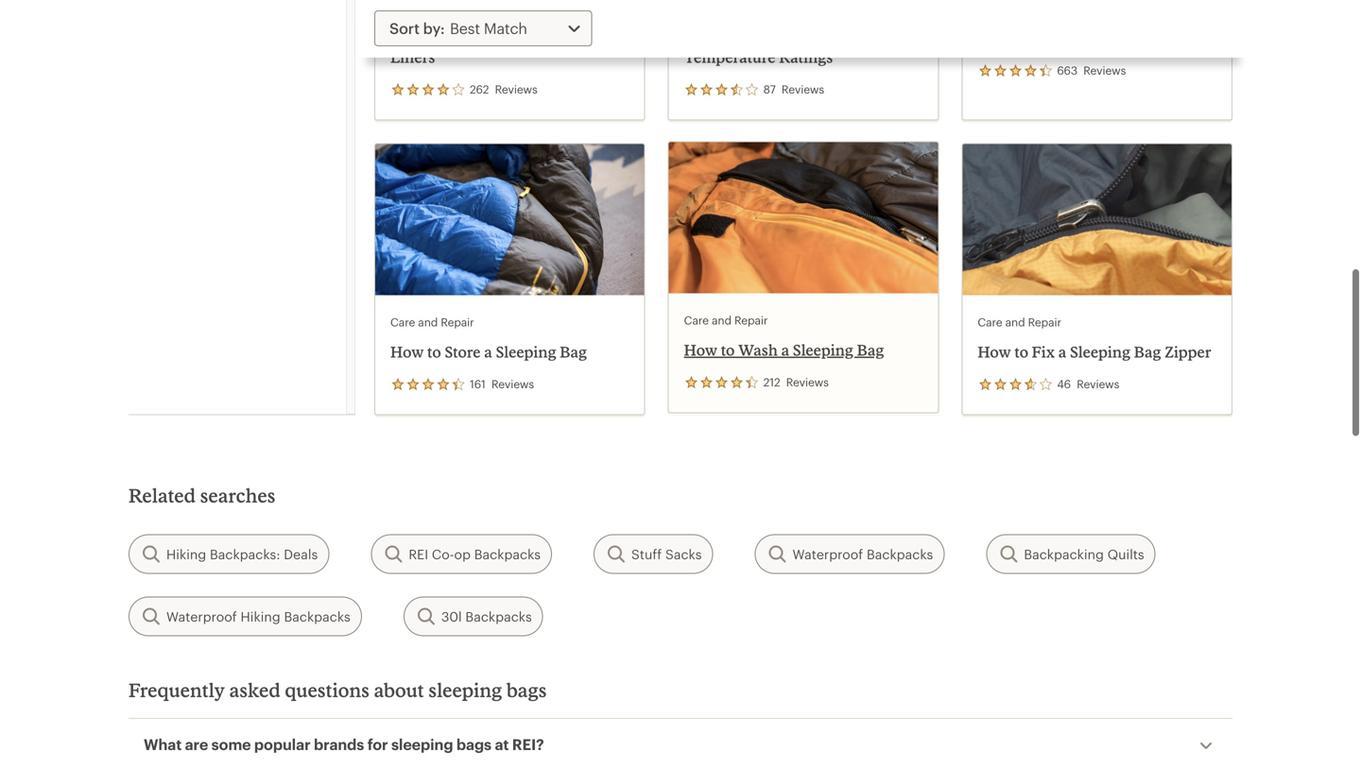 Task type: describe. For each thing, give the bounding box(es) containing it.
a for wash
[[782, 341, 790, 359]]

for
[[368, 736, 388, 754]]

liners
[[391, 48, 436, 66]]

temperature
[[684, 48, 776, 66]]

hiking backpacks: deals
[[166, 547, 318, 562]]

30l
[[442, 610, 462, 625]]

ratings
[[780, 48, 834, 66]]

how to fix a sleeping bag zipper
[[978, 343, 1212, 361]]

op
[[454, 547, 471, 562]]

care for how to fix a sleeping bag zipper
[[978, 315, 1003, 329]]

waterproof backpacks link
[[755, 535, 945, 575]]

how for how to fix a sleeping bag zipper
[[978, 343, 1012, 361]]

wash
[[739, 341, 778, 359]]

fix
[[1032, 343, 1056, 361]]

bag inside understanding sleeping bag temperature ratings
[[859, 29, 886, 47]]

frequently asked questions about sleeping bags
[[129, 680, 547, 702]]

212 reviews
[[764, 375, 829, 389]]

bag for how to wash a sleeping bag
[[857, 341, 885, 359]]

bags inside dropdown button
[[457, 736, 492, 754]]

1 horizontal spatial bags
[[507, 680, 547, 702]]

46
[[1058, 377, 1072, 391]]

sleeping inside how to choose sleeping bag liners
[[501, 29, 562, 47]]

reviews for how to wash a sleeping bag
[[787, 375, 829, 389]]

waterproof hiking backpacks link
[[129, 597, 362, 637]]

about
[[374, 680, 424, 702]]

and for fix
[[1006, 315, 1026, 329]]

bag inside how to choose sleeping bag liners
[[565, 29, 592, 47]]

663
[[1058, 63, 1078, 77]]

stuff sacks link
[[594, 535, 714, 575]]

care for how to store a sleeping bag
[[391, 315, 415, 329]]

care and repair for wash
[[684, 313, 768, 327]]

rei?
[[512, 736, 544, 754]]

at
[[495, 736, 509, 754]]

87 reviews
[[764, 82, 825, 96]]

262 reviews
[[470, 82, 538, 96]]

sleeping inside dropdown button
[[392, 736, 453, 754]]

related
[[129, 485, 196, 507]]

waterproof hiking backpacks
[[166, 610, 351, 625]]

to for store
[[428, 343, 441, 361]]

rei co-op backpacks link
[[371, 535, 552, 575]]

reviews for how to choose sleeping bag liners
[[495, 82, 538, 96]]

zipper
[[1165, 343, 1212, 361]]

how to store a sleeping bag
[[391, 343, 587, 361]]

how to wash a sleeping bag
[[684, 341, 885, 359]]

backpacking
[[1025, 547, 1105, 562]]

212
[[764, 375, 781, 389]]

30l backpacks
[[442, 610, 532, 625]]

brands
[[314, 736, 364, 754]]

sleeping for how to wash a sleeping bag
[[793, 341, 854, 359]]

buying
[[391, 1, 427, 15]]



Task type: vqa. For each thing, say whether or not it's contained in the screenshot.
Zipper
yes



Task type: locate. For each thing, give the bounding box(es) containing it.
how left "fix"
[[978, 343, 1012, 361]]

0 vertical spatial waterproof
[[793, 547, 864, 562]]

bag
[[565, 29, 592, 47], [859, 29, 886, 47], [857, 341, 885, 359], [560, 343, 587, 361], [1135, 343, 1162, 361]]

care and repair for store
[[391, 315, 474, 329]]

some
[[212, 736, 251, 754]]

and
[[712, 313, 732, 327], [418, 315, 438, 329], [1006, 315, 1026, 329]]

1 horizontal spatial waterproof
[[793, 547, 864, 562]]

262
[[470, 82, 489, 96]]

and for wash
[[712, 313, 732, 327]]

repair up store
[[441, 315, 474, 329]]

popular
[[254, 736, 311, 754]]

and for store
[[418, 315, 438, 329]]

2 horizontal spatial repair
[[1029, 315, 1062, 329]]

bags up "rei?"
[[507, 680, 547, 702]]

bags
[[507, 680, 547, 702], [457, 736, 492, 754]]

to left wash at the right top of the page
[[721, 341, 735, 359]]

frequently
[[129, 680, 225, 702]]

0 horizontal spatial waterproof
[[166, 610, 237, 625]]

46 reviews
[[1058, 377, 1120, 391]]

0 horizontal spatial a
[[484, 343, 493, 361]]

to left "fix"
[[1015, 343, 1029, 361]]

how
[[391, 29, 424, 47], [684, 341, 718, 359], [391, 343, 424, 361], [978, 343, 1012, 361]]

663 reviews
[[1058, 63, 1127, 77]]

sleeping up at
[[429, 680, 503, 702]]

what are some popular brands for sleeping bags at rei?
[[144, 736, 544, 754]]

2 horizontal spatial a
[[1059, 343, 1067, 361]]

0 horizontal spatial bags
[[457, 736, 492, 754]]

to for choose
[[428, 29, 441, 47]]

sleeping
[[501, 29, 562, 47], [795, 29, 855, 47], [793, 341, 854, 359], [496, 343, 557, 361], [1071, 343, 1131, 361]]

hiking
[[166, 547, 206, 562], [241, 610, 281, 625]]

repair for wash
[[735, 313, 768, 327]]

reviews for how to store a sleeping bag
[[492, 377, 534, 391]]

and up how to wash a sleeping bag on the right top of page
[[712, 313, 732, 327]]

repair up wash at the right top of the page
[[735, 313, 768, 327]]

reviews right 262
[[495, 82, 538, 96]]

how for how to wash a sleeping bag
[[684, 341, 718, 359]]

how to choose sleeping bag liners
[[391, 29, 592, 66]]

sleeping up ratings
[[795, 29, 855, 47]]

care
[[684, 313, 709, 327], [391, 315, 415, 329], [978, 315, 1003, 329]]

sleeping inside understanding sleeping bag temperature ratings
[[795, 29, 855, 47]]

1 vertical spatial hiking
[[241, 610, 281, 625]]

backpacking quilts
[[1025, 547, 1145, 562]]

how for how to choose sleeping bag liners
[[391, 29, 424, 47]]

reviews down ratings
[[782, 82, 825, 96]]

waterproof for waterproof backpacks
[[793, 547, 864, 562]]

1 horizontal spatial hiking
[[241, 610, 281, 625]]

bag for how to store a sleeping bag
[[560, 343, 587, 361]]

0 horizontal spatial care
[[391, 315, 415, 329]]

reviews right 212
[[787, 375, 829, 389]]

sleeping up 161 reviews
[[496, 343, 557, 361]]

161
[[470, 377, 486, 391]]

sleeping
[[429, 680, 503, 702], [392, 736, 453, 754]]

1 vertical spatial waterproof
[[166, 610, 237, 625]]

sleeping up 212 reviews
[[793, 341, 854, 359]]

sleeping right for
[[392, 736, 453, 754]]

sacks
[[666, 547, 702, 562]]

reviews right 663
[[1084, 63, 1127, 77]]

to for fix
[[1015, 343, 1029, 361]]

161 reviews
[[470, 377, 534, 391]]

hiking left backpacks:
[[166, 547, 206, 562]]

1 horizontal spatial a
[[782, 341, 790, 359]]

are
[[185, 736, 208, 754]]

a right wash at the right top of the page
[[782, 341, 790, 359]]

co-
[[432, 547, 454, 562]]

30l backpacks link
[[404, 597, 544, 637]]

related searches
[[129, 485, 276, 507]]

understanding sleeping bag temperature ratings
[[684, 29, 886, 66]]

advice
[[430, 1, 466, 15]]

buying advice
[[391, 1, 466, 15]]

care for how to wash a sleeping bag
[[684, 313, 709, 327]]

care and repair up "fix"
[[978, 315, 1062, 329]]

sleeping up the 262 reviews
[[501, 29, 562, 47]]

to for wash
[[721, 341, 735, 359]]

0 vertical spatial sleeping
[[429, 680, 503, 702]]

0 horizontal spatial and
[[418, 315, 438, 329]]

0 horizontal spatial repair
[[441, 315, 474, 329]]

sleeping for how to fix a sleeping bag zipper
[[1071, 343, 1131, 361]]

backpacks:
[[210, 547, 280, 562]]

0 vertical spatial bags
[[507, 680, 547, 702]]

how inside how to choose sleeping bag liners
[[391, 29, 424, 47]]

1 horizontal spatial care
[[684, 313, 709, 327]]

hiking down backpacks:
[[241, 610, 281, 625]]

choose
[[445, 29, 498, 47]]

a right "fix"
[[1059, 343, 1067, 361]]

how up liners at the left top
[[391, 29, 424, 47]]

waterproof for waterproof hiking backpacks
[[166, 610, 237, 625]]

sleeping for how to store a sleeping bag
[[496, 343, 557, 361]]

understanding
[[684, 29, 791, 47]]

a for store
[[484, 343, 493, 361]]

repair up "fix"
[[1029, 315, 1062, 329]]

repair for store
[[441, 315, 474, 329]]

2 horizontal spatial care and repair
[[978, 315, 1062, 329]]

repair
[[735, 313, 768, 327], [441, 315, 474, 329], [1029, 315, 1062, 329]]

a for fix
[[1059, 343, 1067, 361]]

0 vertical spatial hiking
[[166, 547, 206, 562]]

care and repair for fix
[[978, 315, 1062, 329]]

1 horizontal spatial repair
[[735, 313, 768, 327]]

0 horizontal spatial care and repair
[[391, 315, 474, 329]]

1 vertical spatial bags
[[457, 736, 492, 754]]

0 horizontal spatial hiking
[[166, 547, 206, 562]]

care and repair up wash at the right top of the page
[[684, 313, 768, 327]]

bag for how to fix a sleeping bag zipper
[[1135, 343, 1162, 361]]

how for how to store a sleeping bag
[[391, 343, 424, 361]]

waterproof inside waterproof hiking backpacks link
[[166, 610, 237, 625]]

what
[[144, 736, 182, 754]]

1 horizontal spatial and
[[712, 313, 732, 327]]

questions
[[285, 680, 370, 702]]

stuff sacks
[[632, 547, 702, 562]]

to left store
[[428, 343, 441, 361]]

deals
[[284, 547, 318, 562]]

reviews for how to fix a sleeping bag zipper
[[1077, 377, 1120, 391]]

and up the "how to store a sleeping bag"
[[418, 315, 438, 329]]

waterproof
[[793, 547, 864, 562], [166, 610, 237, 625]]

a
[[782, 341, 790, 359], [484, 343, 493, 361], [1059, 343, 1067, 361]]

2 horizontal spatial care
[[978, 315, 1003, 329]]

care and repair
[[684, 313, 768, 327], [391, 315, 474, 329], [978, 315, 1062, 329]]

reviews down how to fix a sleeping bag zipper
[[1077, 377, 1120, 391]]

what are some popular brands for sleeping bags at rei? button
[[129, 720, 1233, 769]]

care and repair up store
[[391, 315, 474, 329]]

rei co-op backpacks
[[409, 547, 541, 562]]

quilts
[[1108, 547, 1145, 562]]

and up how to fix a sleeping bag zipper
[[1006, 315, 1026, 329]]

87
[[764, 82, 776, 96]]

asked
[[229, 680, 281, 702]]

searches
[[200, 485, 276, 507]]

how left store
[[391, 343, 424, 361]]

to inside how to choose sleeping bag liners
[[428, 29, 441, 47]]

backpacks
[[475, 547, 541, 562], [867, 547, 934, 562], [284, 610, 351, 625], [466, 610, 532, 625]]

to
[[428, 29, 441, 47], [721, 341, 735, 359], [428, 343, 441, 361], [1015, 343, 1029, 361]]

1 vertical spatial sleeping
[[392, 736, 453, 754]]

1 horizontal spatial care and repair
[[684, 313, 768, 327]]

rei
[[409, 547, 429, 562]]

stuff
[[632, 547, 662, 562]]

sleeping up the 46 reviews
[[1071, 343, 1131, 361]]

reviews right 161
[[492, 377, 534, 391]]

a right store
[[484, 343, 493, 361]]

hiking backpacks: deals link
[[129, 535, 329, 575]]

to up liners at the left top
[[428, 29, 441, 47]]

store
[[445, 343, 481, 361]]

repair for fix
[[1029, 315, 1062, 329]]

2 horizontal spatial and
[[1006, 315, 1026, 329]]

bags left at
[[457, 736, 492, 754]]

reviews
[[1084, 63, 1127, 77], [495, 82, 538, 96], [782, 82, 825, 96], [787, 375, 829, 389], [492, 377, 534, 391], [1077, 377, 1120, 391]]

waterproof inside waterproof backpacks link
[[793, 547, 864, 562]]

waterproof backpacks
[[793, 547, 934, 562]]

how left wash at the right top of the page
[[684, 341, 718, 359]]

backpacking quilts link
[[987, 535, 1156, 575]]



